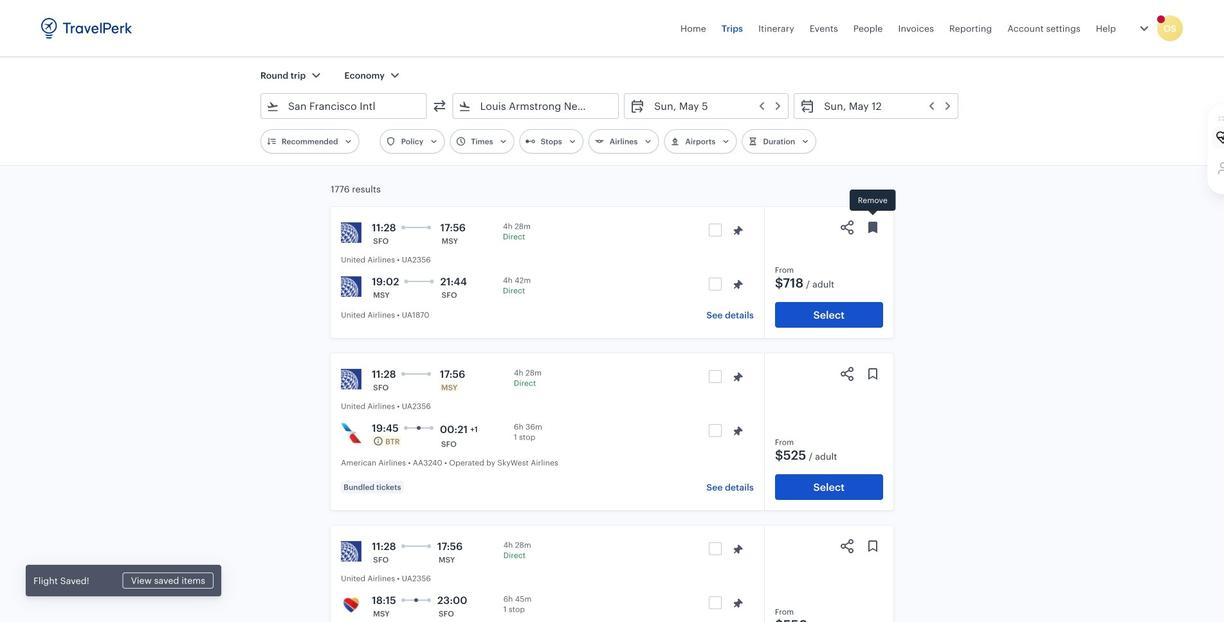 Task type: vqa. For each thing, say whether or not it's contained in the screenshot.
the American Airlines image
yes



Task type: describe. For each thing, give the bounding box(es) containing it.
Depart field
[[645, 96, 783, 116]]

american airlines image
[[341, 423, 362, 444]]

2 united airlines image from the top
[[341, 277, 362, 297]]

1 united airlines image from the top
[[341, 223, 362, 243]]

southwest airlines image
[[341, 596, 362, 616]]



Task type: locate. For each thing, give the bounding box(es) containing it.
0 vertical spatial united airlines image
[[341, 223, 362, 243]]

To search field
[[471, 96, 602, 116]]

2 vertical spatial united airlines image
[[341, 369, 362, 390]]

tooltip
[[850, 190, 896, 217]]

From search field
[[279, 96, 410, 116]]

3 united airlines image from the top
[[341, 369, 362, 390]]

united airlines image
[[341, 223, 362, 243], [341, 277, 362, 297], [341, 369, 362, 390]]

Return field
[[815, 96, 953, 116]]

1 vertical spatial united airlines image
[[341, 277, 362, 297]]

united airlines image
[[341, 542, 362, 562]]



